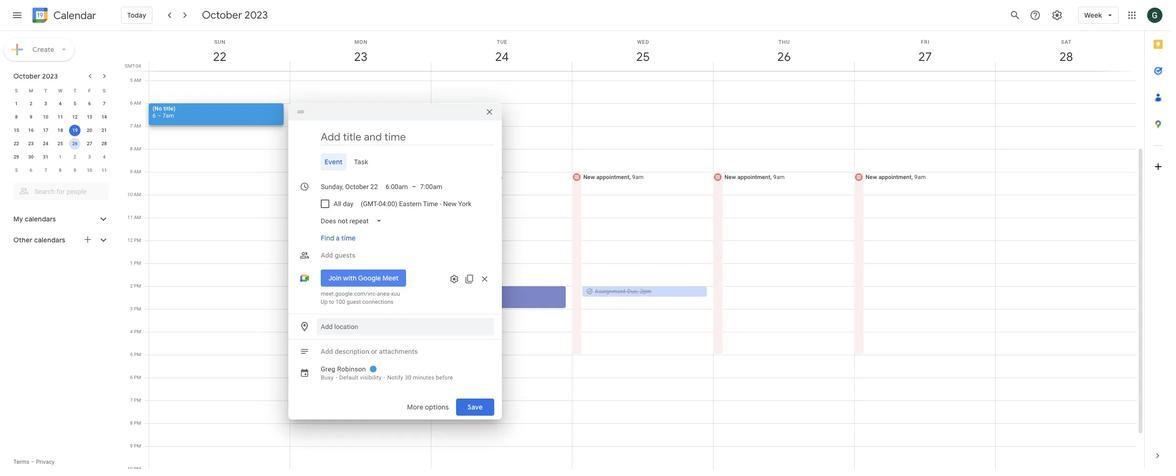 Task type: describe. For each thing, give the bounding box(es) containing it.
find
[[321, 234, 334, 243]]

pm for 3 pm
[[134, 307, 141, 312]]

28 link
[[1056, 46, 1078, 68]]

19, today element
[[69, 125, 81, 136]]

november 6 element
[[25, 165, 37, 176]]

17
[[43, 128, 48, 133]]

up
[[321, 299, 328, 306]]

pm for 5 pm
[[134, 352, 141, 358]]

11 am
[[127, 215, 141, 220]]

november 8 element
[[55, 165, 66, 176]]

17 element
[[40, 125, 51, 136]]

before
[[436, 375, 453, 381]]

description
[[335, 348, 369, 356]]

am for 5 am
[[134, 78, 141, 83]]

30 element
[[25, 152, 37, 163]]

pm for 1 pm
[[134, 261, 141, 266]]

28 inside column header
[[1059, 49, 1073, 65]]

8 up 15
[[15, 114, 18, 120]]

24 column header
[[431, 31, 573, 71]]

sat
[[1062, 39, 1072, 45]]

f
[[88, 88, 91, 93]]

november 3 element
[[84, 152, 95, 163]]

7 for 7 am
[[130, 124, 133, 129]]

5 for november 5 element
[[15, 168, 18, 173]]

create button
[[4, 38, 74, 61]]

24 element
[[40, 138, 51, 150]]

22 link
[[209, 46, 231, 68]]

23 column header
[[290, 31, 432, 71]]

to element
[[412, 183, 416, 191]]

join with google meet link
[[321, 270, 406, 287]]

Start time text field
[[386, 181, 408, 193]]

9 pm
[[130, 444, 141, 449]]

23 element
[[25, 138, 37, 150]]

day
[[343, 200, 354, 208]]

21
[[102, 128, 107, 133]]

– inside '(no title) 6 – 7am'
[[157, 113, 161, 119]]

7 for "november 7" element at the left top of the page
[[44, 168, 47, 173]]

-
[[440, 200, 442, 208]]

november 2 element
[[69, 152, 81, 163]]

(no title) 6 – 7am
[[153, 105, 176, 119]]

7 for 7 pm
[[130, 398, 133, 403]]

27 element
[[84, 138, 95, 150]]

6 inside '(no title) 6 – 7am'
[[153, 113, 156, 119]]

6 am
[[130, 101, 141, 106]]

sat 28
[[1059, 39, 1073, 65]]

(gmt-04:00) eastern time - new york
[[361, 200, 472, 208]]

settings menu image
[[1052, 10, 1063, 21]]

connections
[[362, 299, 394, 306]]

13 element
[[84, 112, 95, 123]]

3 for the november 3 element
[[88, 155, 91, 160]]

End time text field
[[420, 181, 443, 193]]

5 am
[[130, 78, 141, 83]]

8 pm
[[130, 421, 141, 426]]

mon
[[355, 39, 368, 45]]

wed 25
[[636, 39, 650, 65]]

4 for 4 pm
[[130, 330, 133, 335]]

tab list containing event
[[296, 154, 495, 171]]

calendar
[[53, 9, 96, 22]]

19 cell
[[68, 124, 82, 137]]

0 vertical spatial 4
[[59, 101, 62, 106]]

04:00)
[[379, 200, 398, 208]]

14 element
[[99, 112, 110, 123]]

25 column header
[[572, 31, 714, 71]]

am for 10 am
[[134, 192, 141, 197]]

2 9am from the left
[[632, 174, 644, 181]]

10 am
[[127, 192, 141, 197]]

pm for 12 pm
[[134, 238, 141, 243]]

today
[[127, 11, 146, 20]]

9 up 16
[[30, 114, 32, 120]]

9am inside 9am button
[[491, 174, 503, 181]]

(no
[[153, 105, 162, 112]]

other
[[13, 236, 33, 245]]

25 inside wed 25
[[636, 49, 649, 65]]

assignment due , 2pm
[[595, 288, 652, 295]]

pm for 8 pm
[[134, 421, 141, 426]]

assignment
[[595, 288, 626, 295]]

add other calendars image
[[83, 235, 93, 245]]

23 inside mon 23
[[354, 49, 367, 65]]

meet.google.com/vrc-
[[321, 291, 377, 298]]

calendar element
[[31, 6, 96, 27]]

row containing 5
[[9, 164, 112, 177]]

york
[[459, 200, 472, 208]]

1 appointment from the left
[[597, 174, 630, 181]]

fri
[[921, 39, 930, 45]]

2 for 2 pm
[[130, 284, 133, 289]]

minutes
[[413, 375, 435, 381]]

5 for 5 am
[[130, 78, 133, 83]]

or
[[371, 348, 377, 356]]

27 inside 27 'column header'
[[918, 49, 932, 65]]

calendars for other calendars
[[34, 236, 65, 245]]

6 for 6 am
[[130, 101, 133, 106]]

row containing 8
[[9, 111, 112, 124]]

20
[[87, 128, 92, 133]]

privacy
[[36, 459, 55, 466]]

(gmt-
[[361, 200, 379, 208]]

terms link
[[13, 459, 29, 466]]

am for 7 am
[[134, 124, 141, 129]]

add for add guests
[[321, 252, 333, 259]]

appointment button
[[442, 287, 566, 309]]

24 inside 24 column header
[[495, 49, 508, 65]]

25 link
[[632, 46, 654, 68]]

am for 6 am
[[134, 101, 141, 106]]

eastern
[[399, 200, 422, 208]]

notify 30 minutes before
[[387, 375, 453, 381]]

mon 23
[[354, 39, 368, 65]]

26 cell
[[68, 137, 82, 151]]

04
[[136, 63, 141, 69]]

7 pm
[[130, 398, 141, 403]]

pm for 2 pm
[[134, 284, 141, 289]]

am for 11 am
[[134, 215, 141, 220]]

26 column header
[[713, 31, 855, 71]]

1 for "november 1" element
[[59, 155, 62, 160]]

6 for 6 pm
[[130, 375, 133, 381]]

1 horizontal spatial 2023
[[245, 9, 268, 22]]

all day
[[334, 200, 354, 208]]

27 column header
[[855, 31, 996, 71]]

3 9am from the left
[[774, 174, 785, 181]]

8 for 8 pm
[[130, 421, 133, 426]]

november 1 element
[[55, 152, 66, 163]]

16
[[28, 128, 34, 133]]

Add title and time text field
[[321, 130, 495, 144]]

12 pm
[[127, 238, 141, 243]]

4 pm
[[130, 330, 141, 335]]

26 inside column header
[[777, 49, 791, 65]]

other calendars button
[[2, 233, 118, 248]]

grid containing 22
[[122, 31, 1145, 470]]

add guests button
[[317, 247, 495, 264]]

2 new appointment , 9am from the left
[[725, 174, 785, 181]]

4 for november 4 "element"
[[103, 155, 106, 160]]

25 inside row group
[[58, 141, 63, 146]]

15 element
[[11, 125, 22, 136]]

m
[[29, 88, 33, 93]]

meet.google.com/vrc-anea-xuu up to 100 guest connections
[[321, 291, 400, 306]]

20 element
[[84, 125, 95, 136]]

title)
[[164, 105, 176, 112]]

row containing 15
[[9, 124, 112, 137]]

22 element
[[11, 138, 22, 150]]

26 link
[[773, 46, 795, 68]]

11 for 11 am
[[127, 215, 133, 220]]

november 7 element
[[40, 165, 51, 176]]

11 element
[[55, 112, 66, 123]]

24 inside 24 element
[[43, 141, 48, 146]]

4 9am from the left
[[915, 174, 926, 181]]

add for add description or attachments
[[321, 348, 333, 356]]

tue 24
[[495, 39, 508, 65]]

week button
[[1079, 4, 1119, 27]]

time
[[423, 200, 438, 208]]

28 element
[[99, 138, 110, 150]]

7am
[[163, 113, 174, 119]]

2 for november 2 "element"
[[74, 155, 76, 160]]

greg
[[321, 366, 335, 373]]

13
[[87, 114, 92, 120]]

task
[[354, 158, 368, 166]]

9 for 9 am
[[130, 169, 133, 175]]

29
[[14, 155, 19, 160]]



Task type: vqa. For each thing, say whether or not it's contained in the screenshot.
10 in the "element"
yes



Task type: locate. For each thing, give the bounding box(es) containing it.
1 horizontal spatial tab list
[[1145, 31, 1172, 443]]

default
[[339, 375, 359, 381]]

0 horizontal spatial 4
[[59, 101, 62, 106]]

6 down 30 element
[[30, 168, 32, 173]]

11 for 11 element
[[58, 114, 63, 120]]

0 vertical spatial 24
[[495, 49, 508, 65]]

Search for people text field
[[19, 183, 103, 200]]

2 horizontal spatial new appointment , 9am
[[866, 174, 926, 181]]

10 up 17
[[43, 114, 48, 120]]

2 down m
[[30, 101, 32, 106]]

1 horizontal spatial –
[[157, 113, 161, 119]]

guests
[[335, 252, 356, 259]]

1 up 15
[[15, 101, 18, 106]]

1 horizontal spatial 10
[[87, 168, 92, 173]]

october 2023
[[202, 9, 268, 22], [13, 72, 58, 81]]

november 10 element
[[84, 165, 95, 176]]

1 horizontal spatial t
[[73, 88, 76, 93]]

1 new appointment , 9am from the left
[[584, 174, 644, 181]]

pm down 8 pm
[[134, 444, 141, 449]]

2 vertical spatial 3
[[130, 307, 133, 312]]

2 vertical spatial 10
[[127, 192, 133, 197]]

–
[[157, 113, 161, 119], [412, 183, 416, 191], [31, 459, 35, 466]]

row group containing 1
[[9, 97, 112, 177]]

0 horizontal spatial 2
[[30, 101, 32, 106]]

8 down "november 1" element
[[59, 168, 62, 173]]

1 vertical spatial 2
[[74, 155, 76, 160]]

am for 9 am
[[134, 169, 141, 175]]

pm down 2 pm
[[134, 307, 141, 312]]

0 horizontal spatial october
[[13, 72, 40, 81]]

8
[[15, 114, 18, 120], [130, 146, 133, 152], [59, 168, 62, 173], [130, 421, 133, 426]]

5 row from the top
[[9, 137, 112, 151]]

4 inside grid
[[130, 330, 133, 335]]

5 down 29 element
[[15, 168, 18, 173]]

24
[[495, 49, 508, 65], [43, 141, 48, 146]]

25
[[636, 49, 649, 65], [58, 141, 63, 146]]

4 row from the top
[[9, 124, 112, 137]]

pm up 2 pm
[[134, 261, 141, 266]]

guest
[[347, 299, 361, 306]]

calendars
[[25, 215, 56, 224], [34, 236, 65, 245]]

4 up 5 pm
[[130, 330, 133, 335]]

attachments
[[379, 348, 418, 356]]

3 up 10 element on the top of the page
[[44, 101, 47, 106]]

8 up 9 pm
[[130, 421, 133, 426]]

1 pm
[[130, 261, 141, 266]]

6 down 5 am
[[130, 101, 133, 106]]

1 horizontal spatial 4
[[103, 155, 106, 160]]

1 add from the top
[[321, 252, 333, 259]]

0 horizontal spatial 27
[[87, 141, 92, 146]]

0 horizontal spatial 23
[[28, 141, 34, 146]]

8 for november 8 element
[[59, 168, 62, 173]]

s right f
[[103, 88, 106, 93]]

2 am from the top
[[134, 101, 141, 106]]

0 vertical spatial 27
[[918, 49, 932, 65]]

2 row from the top
[[9, 97, 112, 111]]

2 horizontal spatial 10
[[127, 192, 133, 197]]

28 down 21 element
[[102, 141, 107, 146]]

12 for 12 pm
[[127, 238, 133, 243]]

event
[[325, 158, 343, 166]]

2 vertical spatial 11
[[127, 215, 133, 220]]

greg robinson
[[321, 366, 366, 373]]

1 vertical spatial 1
[[59, 155, 62, 160]]

9
[[30, 114, 32, 120], [74, 168, 76, 173], [130, 169, 133, 175], [130, 444, 133, 449]]

27 down the fri
[[918, 49, 932, 65]]

calendars for my calendars
[[25, 215, 56, 224]]

10 for 10 element on the top of the page
[[43, 114, 48, 120]]

7 am from the top
[[134, 215, 141, 220]]

november 11 element
[[99, 165, 110, 176]]

11 up "18"
[[58, 114, 63, 120]]

1 vertical spatial 10
[[87, 168, 92, 173]]

2 horizontal spatial 1
[[130, 261, 133, 266]]

t left w
[[44, 88, 47, 93]]

23 inside 23 element
[[28, 141, 34, 146]]

27 inside 27 element
[[87, 141, 92, 146]]

0 vertical spatial 28
[[1059, 49, 1073, 65]]

100
[[336, 299, 345, 306]]

october up sun
[[202, 9, 242, 22]]

appointment
[[445, 288, 479, 295]]

12 inside 'element'
[[72, 114, 78, 120]]

3 pm
[[130, 307, 141, 312]]

6 pm
[[130, 375, 141, 381]]

0 horizontal spatial 25
[[58, 141, 63, 146]]

10 element
[[40, 112, 51, 123]]

november 5 element
[[11, 165, 22, 176]]

6 down (no
[[153, 113, 156, 119]]

am down 9 am
[[134, 192, 141, 197]]

10 down the november 3 element
[[87, 168, 92, 173]]

6 down 5 pm
[[130, 375, 133, 381]]

new
[[584, 174, 595, 181], [725, 174, 736, 181], [866, 174, 878, 181], [444, 200, 457, 208]]

9 for the november 9 element
[[74, 168, 76, 173]]

calendars down my calendars dropdown button
[[34, 236, 65, 245]]

1 horizontal spatial new appointment , 9am
[[725, 174, 785, 181]]

tue
[[497, 39, 508, 45]]

21 element
[[99, 125, 110, 136]]

1 9am from the left
[[491, 174, 503, 181]]

1 vertical spatial add
[[321, 348, 333, 356]]

0 horizontal spatial 10
[[43, 114, 48, 120]]

2 horizontal spatial 2
[[130, 284, 133, 289]]

8 pm from the top
[[134, 398, 141, 403]]

0 horizontal spatial 1
[[15, 101, 18, 106]]

0 horizontal spatial 11
[[58, 114, 63, 120]]

terms – privacy
[[13, 459, 55, 466]]

7 up 14
[[103, 101, 106, 106]]

28 down sat
[[1059, 49, 1073, 65]]

1 horizontal spatial 26
[[777, 49, 791, 65]]

0 vertical spatial 2023
[[245, 9, 268, 22]]

30
[[28, 155, 34, 160], [405, 375, 412, 381]]

am left (no
[[134, 101, 141, 106]]

pm up 8 pm
[[134, 398, 141, 403]]

default visibility
[[339, 375, 382, 381]]

pm for 9 pm
[[134, 444, 141, 449]]

pm down 1 pm
[[134, 284, 141, 289]]

1 vertical spatial 12
[[127, 238, 133, 243]]

0 vertical spatial 22
[[212, 49, 226, 65]]

sun
[[214, 39, 226, 45]]

row containing 22
[[9, 137, 112, 151]]

9 down november 2 "element"
[[74, 168, 76, 173]]

2 horizontal spatial appointment
[[879, 174, 912, 181]]

2 up 3 pm in the bottom of the page
[[130, 284, 133, 289]]

0 vertical spatial 23
[[354, 49, 367, 65]]

12 element
[[69, 112, 81, 123]]

11 for november 11 'element'
[[102, 168, 107, 173]]

0 vertical spatial 30
[[28, 155, 34, 160]]

add up greg
[[321, 348, 333, 356]]

25 down 18 element
[[58, 141, 63, 146]]

wed
[[637, 39, 650, 45]]

row
[[9, 84, 112, 97], [9, 97, 112, 111], [9, 111, 112, 124], [9, 124, 112, 137], [9, 137, 112, 151], [9, 151, 112, 164], [9, 164, 112, 177]]

0 horizontal spatial new appointment , 9am
[[584, 174, 644, 181]]

3 row from the top
[[9, 111, 112, 124]]

a
[[336, 234, 340, 243]]

calendars inside dropdown button
[[34, 236, 65, 245]]

0 horizontal spatial 28
[[102, 141, 107, 146]]

– right terms
[[31, 459, 35, 466]]

1 vertical spatial 3
[[88, 155, 91, 160]]

23 link
[[350, 46, 372, 68]]

4 inside november 4 "element"
[[103, 155, 106, 160]]

22 inside column header
[[212, 49, 226, 65]]

26 element
[[69, 138, 81, 150]]

0 horizontal spatial –
[[31, 459, 35, 466]]

8 up 9 am
[[130, 146, 133, 152]]

main drawer image
[[11, 10, 23, 21]]

3 new appointment , 9am from the left
[[866, 174, 926, 181]]

pm up 5 pm
[[134, 330, 141, 335]]

new appointment , 9am
[[584, 174, 644, 181], [725, 174, 785, 181], [866, 174, 926, 181]]

1 vertical spatial calendars
[[34, 236, 65, 245]]

my
[[13, 215, 23, 224]]

2 vertical spatial 2
[[130, 284, 133, 289]]

1 horizontal spatial 22
[[212, 49, 226, 65]]

23 down the 16 element
[[28, 141, 34, 146]]

2 vertical spatial 1
[[130, 261, 133, 266]]

terms
[[13, 459, 29, 466]]

1 horizontal spatial 11
[[102, 168, 107, 173]]

visibility
[[360, 375, 382, 381]]

0 horizontal spatial 2023
[[42, 72, 58, 81]]

1 vertical spatial 23
[[28, 141, 34, 146]]

am down 8 am
[[134, 169, 141, 175]]

task button
[[350, 154, 372, 171]]

to
[[329, 299, 334, 306]]

october 2023 up sun
[[202, 9, 268, 22]]

join with google meet
[[329, 274, 399, 283]]

1 pm from the top
[[134, 238, 141, 243]]

11 inside grid
[[127, 215, 133, 220]]

6 am from the top
[[134, 192, 141, 197]]

30 right notify
[[405, 375, 412, 381]]

thu 26
[[777, 39, 791, 65]]

2 vertical spatial 4
[[130, 330, 133, 335]]

row containing 1
[[9, 97, 112, 111]]

2 horizontal spatial –
[[412, 183, 416, 191]]

1 vertical spatial 25
[[58, 141, 63, 146]]

2 s from the left
[[103, 88, 106, 93]]

add guests
[[321, 252, 356, 259]]

october 2023 grid
[[9, 84, 112, 177]]

with
[[343, 274, 357, 283]]

sun 22
[[212, 39, 226, 65]]

7 down '31' element
[[44, 168, 47, 173]]

my calendars button
[[2, 212, 118, 227]]

1 t from the left
[[44, 88, 47, 93]]

row group
[[9, 97, 112, 177]]

4 down w
[[59, 101, 62, 106]]

1 horizontal spatial 1
[[59, 155, 62, 160]]

None field
[[317, 213, 390, 230]]

7
[[103, 101, 106, 106], [130, 124, 133, 129], [44, 168, 47, 173], [130, 398, 133, 403]]

9 up 10 am
[[130, 169, 133, 175]]

0 vertical spatial calendars
[[25, 215, 56, 224]]

4
[[59, 101, 62, 106], [103, 155, 106, 160], [130, 330, 133, 335]]

pm for 7 pm
[[134, 398, 141, 403]]

4 pm from the top
[[134, 307, 141, 312]]

9 pm from the top
[[134, 421, 141, 426]]

0 horizontal spatial tab list
[[296, 154, 495, 171]]

1 vertical spatial 24
[[43, 141, 48, 146]]

1 down 12 pm
[[130, 261, 133, 266]]

pm up 1 pm
[[134, 238, 141, 243]]

calendar heading
[[52, 9, 96, 22]]

0 vertical spatial october
[[202, 9, 242, 22]]

google
[[358, 274, 381, 283]]

7 up 8 am
[[130, 124, 133, 129]]

create
[[32, 45, 54, 54]]

3 appointment from the left
[[879, 174, 912, 181]]

6 pm from the top
[[134, 352, 141, 358]]

7 up 8 pm
[[130, 398, 133, 403]]

0 vertical spatial –
[[157, 113, 161, 119]]

am down 04
[[134, 78, 141, 83]]

find a time
[[321, 234, 356, 243]]

1 vertical spatial 11
[[102, 168, 107, 173]]

pm for 4 pm
[[134, 330, 141, 335]]

1 horizontal spatial 25
[[636, 49, 649, 65]]

27 down 20 element
[[87, 141, 92, 146]]

30 inside 30 element
[[28, 155, 34, 160]]

1 horizontal spatial s
[[103, 88, 106, 93]]

row containing s
[[9, 84, 112, 97]]

1 down 25 element
[[59, 155, 62, 160]]

0 vertical spatial 11
[[58, 114, 63, 120]]

12 up 19
[[72, 114, 78, 120]]

11 inside 'element'
[[102, 168, 107, 173]]

1 horizontal spatial 3
[[88, 155, 91, 160]]

5
[[130, 78, 133, 83], [74, 101, 76, 106], [15, 168, 18, 173], [130, 352, 133, 358]]

add down the find
[[321, 252, 333, 259]]

grid
[[122, 31, 1145, 470]]

12 down 11 am
[[127, 238, 133, 243]]

2 horizontal spatial 4
[[130, 330, 133, 335]]

23 down mon
[[354, 49, 367, 65]]

0 horizontal spatial 30
[[28, 155, 34, 160]]

5 pm from the top
[[134, 330, 141, 335]]

5 am from the top
[[134, 169, 141, 175]]

Location text field
[[321, 319, 491, 336]]

5 for 5 pm
[[130, 352, 133, 358]]

31
[[43, 155, 48, 160]]

14
[[102, 114, 107, 120]]

1 horizontal spatial 24
[[495, 49, 508, 65]]

5 up 6 pm
[[130, 352, 133, 358]]

4 down 28 element
[[103, 155, 106, 160]]

november 4 element
[[99, 152, 110, 163]]

november 9 element
[[69, 165, 81, 176]]

1 vertical spatial 28
[[102, 141, 107, 146]]

26 down thu
[[777, 49, 791, 65]]

8 am
[[130, 146, 141, 152]]

22 down sun
[[212, 49, 226, 65]]

6 down f
[[88, 101, 91, 106]]

– down (no
[[157, 113, 161, 119]]

october
[[202, 9, 242, 22], [13, 72, 40, 81]]

0 horizontal spatial s
[[15, 88, 18, 93]]

22 inside row group
[[14, 141, 19, 146]]

2pm
[[640, 288, 652, 295]]

3 am from the top
[[134, 124, 141, 129]]

2 t from the left
[[73, 88, 76, 93]]

tab list
[[1145, 31, 1172, 443], [296, 154, 495, 171]]

8 for 8 am
[[130, 146, 133, 152]]

1 row from the top
[[9, 84, 112, 97]]

1 horizontal spatial october 2023
[[202, 9, 268, 22]]

am for 8 am
[[134, 146, 141, 152]]

1 am from the top
[[134, 78, 141, 83]]

my calendars
[[13, 215, 56, 224]]

row containing 29
[[9, 151, 112, 164]]

0 horizontal spatial 26
[[72, 141, 78, 146]]

9am
[[491, 174, 503, 181], [632, 174, 644, 181], [774, 174, 785, 181], [915, 174, 926, 181]]

0 horizontal spatial 3
[[44, 101, 47, 106]]

28 column header
[[996, 31, 1137, 71]]

pm for 6 pm
[[134, 375, 141, 381]]

7 row from the top
[[9, 164, 112, 177]]

0 vertical spatial add
[[321, 252, 333, 259]]

am down 6 am
[[134, 124, 141, 129]]

1 horizontal spatial 12
[[127, 238, 133, 243]]

0 vertical spatial october 2023
[[202, 9, 268, 22]]

1 horizontal spatial 30
[[405, 375, 412, 381]]

s left m
[[15, 88, 18, 93]]

1 horizontal spatial appointment
[[738, 174, 771, 181]]

0 horizontal spatial 24
[[43, 141, 48, 146]]

october 2023 up m
[[13, 72, 58, 81]]

31 element
[[40, 152, 51, 163]]

26 inside "cell"
[[72, 141, 78, 146]]

2 vertical spatial –
[[31, 459, 35, 466]]

1 horizontal spatial 28
[[1059, 49, 1073, 65]]

1 vertical spatial 22
[[14, 141, 19, 146]]

3 down 27 element
[[88, 155, 91, 160]]

0 horizontal spatial october 2023
[[13, 72, 58, 81]]

10 for november 10 element on the left of page
[[87, 168, 92, 173]]

1 vertical spatial october
[[13, 72, 40, 81]]

22 column header
[[149, 31, 290, 71]]

15
[[14, 128, 19, 133]]

28 inside row group
[[102, 141, 107, 146]]

2 pm from the top
[[134, 261, 141, 266]]

30 down 23 element
[[28, 155, 34, 160]]

(gmt-04:00) eastern time - new york button
[[357, 196, 476, 213]]

24 down tue
[[495, 49, 508, 65]]

find a time button
[[317, 230, 360, 247]]

10 up 11 am
[[127, 192, 133, 197]]

1 vertical spatial 2023
[[42, 72, 58, 81]]

2 add from the top
[[321, 348, 333, 356]]

2 appointment from the left
[[738, 174, 771, 181]]

1 s from the left
[[15, 88, 18, 93]]

6 for november 6 element
[[30, 168, 32, 173]]

1 for 1 pm
[[130, 261, 133, 266]]

11 down 10 am
[[127, 215, 133, 220]]

3 down 2 pm
[[130, 307, 133, 312]]

11 down november 4 "element"
[[102, 168, 107, 173]]

notify
[[387, 375, 403, 381]]

0 vertical spatial 12
[[72, 114, 78, 120]]

0 horizontal spatial appointment
[[597, 174, 630, 181]]

5 down "gmt-"
[[130, 78, 133, 83]]

0 vertical spatial 25
[[636, 49, 649, 65]]

4 am from the top
[[134, 146, 141, 152]]

16 element
[[25, 125, 37, 136]]

am up 12 pm
[[134, 215, 141, 220]]

10 inside grid
[[127, 192, 133, 197]]

3 pm from the top
[[134, 284, 141, 289]]

0 vertical spatial 26
[[777, 49, 791, 65]]

– left end time text box
[[412, 183, 416, 191]]

1 vertical spatial 27
[[87, 141, 92, 146]]

1 vertical spatial –
[[412, 183, 416, 191]]

t left f
[[73, 88, 76, 93]]

9 for 9 pm
[[130, 444, 133, 449]]

0 horizontal spatial t
[[44, 88, 47, 93]]

2 down the 26 element
[[74, 155, 76, 160]]

25 element
[[55, 138, 66, 150]]

2 horizontal spatial 11
[[127, 215, 133, 220]]

2 inside "element"
[[74, 155, 76, 160]]

9am button
[[431, 172, 566, 355]]

pm up 6 pm
[[134, 352, 141, 358]]

1 horizontal spatial october
[[202, 9, 242, 22]]

1 vertical spatial october 2023
[[13, 72, 58, 81]]

None search field
[[0, 179, 118, 200]]

1 horizontal spatial 23
[[354, 49, 367, 65]]

add description or attachments
[[321, 348, 418, 356]]

27 link
[[915, 46, 937, 68]]

10
[[43, 114, 48, 120], [87, 168, 92, 173], [127, 192, 133, 197]]

event button
[[321, 154, 347, 171]]

29 element
[[11, 152, 22, 163]]

7 am
[[130, 124, 141, 129]]

1 horizontal spatial 27
[[918, 49, 932, 65]]

w
[[58, 88, 62, 93]]

0 vertical spatial 3
[[44, 101, 47, 106]]

25 down the wed
[[636, 49, 649, 65]]

2 horizontal spatial 3
[[130, 307, 133, 312]]

24 link
[[491, 46, 513, 68]]

0 vertical spatial 1
[[15, 101, 18, 106]]

fri 27
[[918, 39, 932, 65]]

0 horizontal spatial 12
[[72, 114, 78, 120]]

october up m
[[13, 72, 40, 81]]

pm down 5 pm
[[134, 375, 141, 381]]

calendars up other calendars
[[25, 215, 56, 224]]

22 down 15 element
[[14, 141, 19, 146]]

today button
[[121, 4, 152, 27]]

add
[[321, 252, 333, 259], [321, 348, 333, 356]]

pm up 9 pm
[[134, 421, 141, 426]]

5 up '12' 'element'
[[74, 101, 76, 106]]

am up 9 am
[[134, 146, 141, 152]]

6 row from the top
[[9, 151, 112, 164]]

time
[[341, 234, 356, 243]]

18 element
[[55, 125, 66, 136]]

add inside "dropdown button"
[[321, 252, 333, 259]]

Start date text field
[[321, 181, 378, 193]]

new inside button
[[444, 200, 457, 208]]

pm
[[134, 238, 141, 243], [134, 261, 141, 266], [134, 284, 141, 289], [134, 307, 141, 312], [134, 330, 141, 335], [134, 352, 141, 358], [134, 375, 141, 381], [134, 398, 141, 403], [134, 421, 141, 426], [134, 444, 141, 449]]

1 vertical spatial 4
[[103, 155, 106, 160]]

5 pm
[[130, 352, 141, 358]]

12 for 12
[[72, 114, 78, 120]]

7 pm from the top
[[134, 375, 141, 381]]

1 vertical spatial 30
[[405, 375, 412, 381]]

calendars inside dropdown button
[[25, 215, 56, 224]]

3 for 3 pm
[[130, 307, 133, 312]]

other calendars
[[13, 236, 65, 245]]

robinson
[[337, 366, 366, 373]]

1 vertical spatial 26
[[72, 141, 78, 146]]

26 down 19, today element
[[72, 141, 78, 146]]

9 down 8 pm
[[130, 444, 133, 449]]

10 pm from the top
[[134, 444, 141, 449]]

24 down 17 element
[[43, 141, 48, 146]]

10 for 10 am
[[127, 192, 133, 197]]



